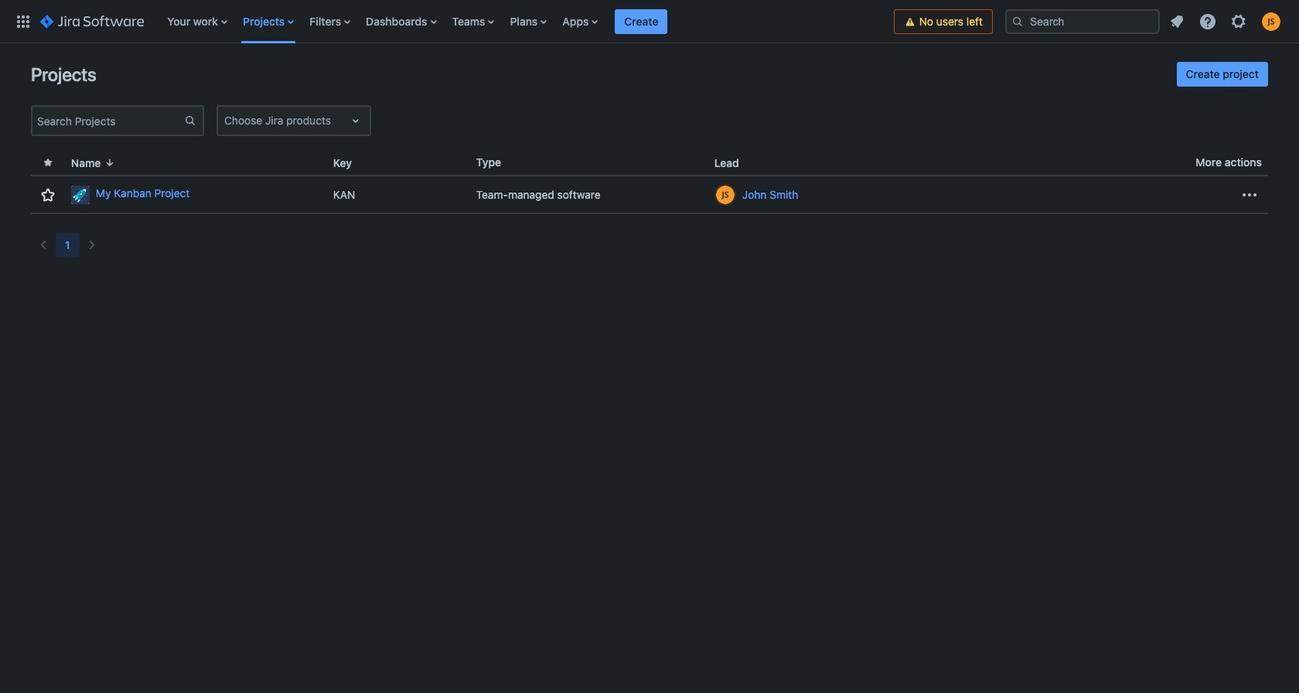 Task type: locate. For each thing, give the bounding box(es) containing it.
jira software image
[[40, 12, 144, 31], [40, 12, 144, 31]]

next image
[[82, 236, 101, 255]]

help image
[[1199, 12, 1218, 31]]

None search field
[[1006, 9, 1161, 34]]

list item
[[615, 0, 668, 43]]

group
[[1177, 62, 1269, 87]]

list
[[160, 0, 894, 43], [1164, 7, 1291, 35]]

1 horizontal spatial list
[[1164, 7, 1291, 35]]

banner
[[0, 0, 1300, 43]]

primary element
[[9, 0, 894, 43]]



Task type: vqa. For each thing, say whether or not it's contained in the screenshot.
clear icon
no



Task type: describe. For each thing, give the bounding box(es) containing it.
open image
[[347, 111, 365, 130]]

more image
[[1241, 185, 1260, 204]]

settings image
[[1230, 12, 1249, 31]]

your profile and settings image
[[1263, 12, 1281, 31]]

0 horizontal spatial list
[[160, 0, 894, 43]]

Search field
[[1006, 9, 1161, 34]]

notifications image
[[1168, 12, 1187, 31]]

star my kanban project image
[[39, 185, 57, 204]]

search image
[[1012, 15, 1024, 27]]

Choose Jira products text field
[[224, 113, 227, 128]]

previous image
[[34, 236, 53, 255]]

appswitcher icon image
[[14, 12, 32, 31]]

Search Projects text field
[[32, 110, 184, 132]]



